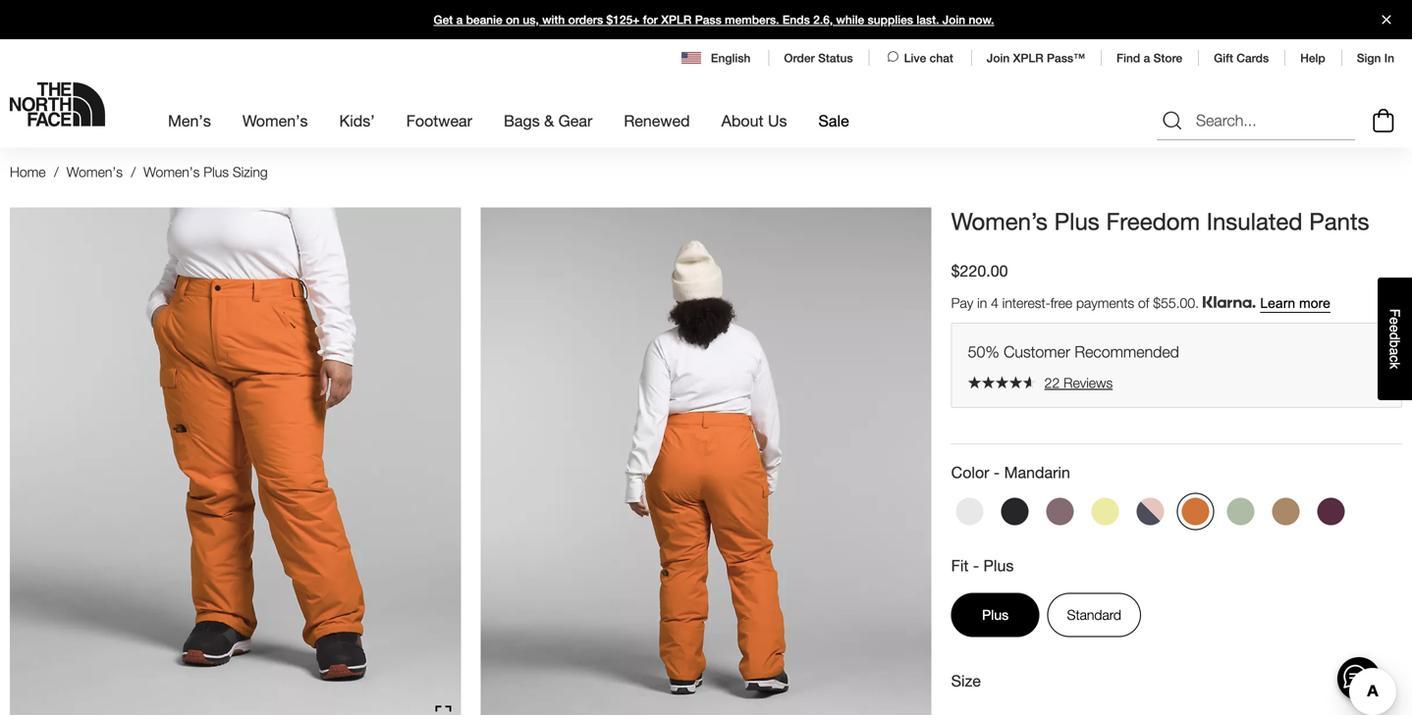Task type: locate. For each thing, give the bounding box(es) containing it.
0 horizontal spatial a
[[456, 13, 463, 27]]

$220.00
[[951, 262, 1008, 280]]

gear
[[558, 111, 592, 130]]

find
[[1117, 51, 1140, 65]]

/ right home link
[[54, 164, 59, 180]]

1 horizontal spatial women's link
[[242, 94, 308, 148]]

a right get
[[456, 13, 463, 27]]

b
[[1387, 340, 1403, 348]]

help link
[[1300, 51, 1325, 65]]

order
[[784, 51, 815, 65]]

status
[[818, 51, 853, 65]]

plus
[[204, 164, 229, 180], [1054, 207, 1100, 235], [984, 557, 1014, 575], [982, 607, 1009, 624]]

sun sprite image
[[1092, 498, 1119, 526]]

2 e from the top
[[1387, 325, 1403, 333]]

2 horizontal spatial women's
[[242, 111, 308, 130]]

a inside button
[[1387, 348, 1403, 356]]

sale link
[[819, 94, 849, 148]]

mandarin
[[1004, 463, 1070, 482]]

2 horizontal spatial a
[[1387, 348, 1403, 356]]

pass
[[695, 13, 722, 27]]

cards
[[1237, 51, 1269, 65]]

pay in 4 interest-free payments of $55.00.
[[951, 295, 1203, 311]]

e up b
[[1387, 325, 1403, 333]]

f e e d b a c k button
[[1378, 278, 1412, 401]]

open full screen image
[[435, 707, 451, 716]]

join down "now."
[[987, 51, 1010, 65]]

standard button
[[1047, 594, 1141, 638]]

gardenia white image
[[956, 498, 984, 526]]

women's link
[[242, 94, 308, 148], [66, 164, 123, 180]]

orders
[[568, 13, 603, 27]]

color option group
[[951, 493, 1402, 539]]

size
[[951, 672, 981, 691]]

a for get
[[456, 13, 463, 27]]

join right the last.
[[943, 13, 965, 27]]

- for fit
[[973, 557, 979, 575]]

Pink Moss Faded Dye Camo Print radio
[[1132, 493, 1169, 531]]

22
[[1045, 375, 1060, 391]]

1 vertical spatial a
[[1144, 51, 1150, 65]]

view cart image
[[1368, 106, 1399, 136]]

a up k
[[1387, 348, 1403, 356]]

Fawn Grey Snake Charmer Print radio
[[1042, 493, 1079, 531]]

women's up sizing
[[242, 111, 308, 130]]

1 horizontal spatial a
[[1144, 51, 1150, 65]]

plus button
[[951, 594, 1040, 638]]

/
[[54, 164, 59, 180], [131, 164, 136, 180]]

e
[[1387, 318, 1403, 325], [1387, 325, 1403, 333]]

0 horizontal spatial join
[[943, 13, 965, 27]]

home / women's / women's plus sizing
[[10, 164, 268, 180]]

Almond Butter radio
[[1267, 493, 1305, 531]]

home link
[[10, 164, 46, 180]]

for
[[643, 13, 658, 27]]

0 horizontal spatial /
[[54, 164, 59, 180]]

supplies
[[868, 13, 913, 27]]

bags & gear
[[504, 111, 592, 130]]

/ left the 'women's plus sizing' link
[[131, 164, 136, 180]]

1 vertical spatial xplr
[[1013, 51, 1044, 65]]

members.
[[725, 13, 779, 27]]

gift cards link
[[1214, 51, 1269, 65]]

0 horizontal spatial -
[[973, 557, 979, 575]]

1 horizontal spatial /
[[131, 164, 136, 180]]

- for color
[[994, 463, 1000, 482]]

a
[[456, 13, 463, 27], [1144, 51, 1150, 65], [1387, 348, 1403, 356]]

men's
[[168, 111, 211, 130]]

learn more button
[[1260, 296, 1331, 312]]

xplr left "pass™"
[[1013, 51, 1044, 65]]

english
[[711, 51, 751, 65]]

k
[[1387, 363, 1403, 370]]

women's link right home
[[66, 164, 123, 180]]

Boysenberry radio
[[1313, 493, 1350, 531]]

recommended
[[1075, 343, 1179, 362]]

almond butter image
[[1272, 498, 1300, 526]]

list box
[[951, 712, 1402, 716]]

sale
[[819, 111, 849, 130]]

insulated
[[1207, 207, 1303, 235]]

2 / from the left
[[131, 164, 136, 180]]

sign in button
[[1357, 51, 1394, 65]]

1 horizontal spatial xplr
[[1013, 51, 1044, 65]]

1 horizontal spatial join
[[987, 51, 1010, 65]]

xplr right for
[[661, 13, 692, 27]]

1 vertical spatial women's link
[[66, 164, 123, 180]]

2.6,
[[813, 13, 833, 27]]

e up d
[[1387, 318, 1403, 325]]

2 vertical spatial a
[[1387, 348, 1403, 356]]

about
[[721, 111, 764, 130]]

women's
[[242, 111, 308, 130], [66, 164, 123, 180], [143, 164, 200, 180]]

50%
[[968, 343, 999, 362]]

a right find on the top of page
[[1144, 51, 1150, 65]]

of
[[1138, 295, 1149, 311]]

plus inside button
[[982, 607, 1009, 624]]

about us link
[[721, 94, 787, 148]]

1 vertical spatial -
[[973, 557, 979, 575]]

beanie
[[466, 13, 503, 27]]

- right fit
[[973, 557, 979, 575]]

payments
[[1076, 295, 1134, 311]]

0 vertical spatial a
[[456, 13, 463, 27]]

1 horizontal spatial women's
[[143, 164, 200, 180]]

1 horizontal spatial -
[[994, 463, 1000, 482]]

pay
[[951, 295, 973, 311]]

women's link up sizing
[[242, 94, 308, 148]]

about us
[[721, 111, 787, 130]]

join xplr pass™
[[987, 51, 1085, 65]]

join
[[943, 13, 965, 27], [987, 51, 1010, 65]]

women's
[[951, 207, 1048, 235]]

women's right home
[[66, 164, 123, 180]]

d
[[1387, 333, 1403, 340]]

- right color
[[994, 463, 1000, 482]]

find a store link
[[1117, 51, 1182, 65]]

fit
[[951, 557, 969, 575]]

0 vertical spatial -
[[994, 463, 1000, 482]]

1 vertical spatial join
[[987, 51, 1010, 65]]

plus left sizing
[[204, 164, 229, 180]]

pass™
[[1047, 51, 1085, 65]]

plus down fit - plus at the bottom right
[[982, 607, 1009, 624]]

0 horizontal spatial xplr
[[661, 13, 692, 27]]

women's down men's link
[[143, 164, 200, 180]]

us,
[[523, 13, 539, 27]]

50% customer recommended
[[968, 343, 1179, 362]]

1 / from the left
[[54, 164, 59, 180]]



Task type: vqa. For each thing, say whether or not it's contained in the screenshot.
kids'
yes



Task type: describe. For each thing, give the bounding box(es) containing it.
freedom
[[1106, 207, 1200, 235]]

get
[[434, 13, 453, 27]]

reviews
[[1064, 375, 1113, 391]]

learn more
[[1260, 296, 1331, 311]]

pink moss faded dye camo print image
[[1137, 498, 1164, 526]]

help
[[1300, 51, 1325, 65]]

&
[[544, 111, 554, 130]]

klarna image
[[1203, 297, 1256, 309]]

sign in
[[1357, 51, 1394, 65]]

$55.00.
[[1153, 295, 1199, 311]]

store
[[1153, 51, 1182, 65]]

on
[[506, 13, 520, 27]]

Misty Sage radio
[[1222, 493, 1260, 531]]

plus right fit
[[984, 557, 1014, 575]]

us
[[768, 111, 787, 130]]

22 reviews link
[[968, 375, 1386, 392]]

a for find
[[1144, 51, 1150, 65]]

mandarin image
[[1182, 498, 1209, 526]]

gift cards
[[1214, 51, 1269, 65]]

0 horizontal spatial women's
[[66, 164, 123, 180]]

bags
[[504, 111, 540, 130]]

last.
[[917, 13, 939, 27]]

renewed link
[[624, 94, 690, 148]]

men's link
[[168, 94, 211, 148]]

women's plus freedom insulated pants
[[951, 207, 1369, 235]]

women's plus sizing link
[[143, 164, 268, 180]]

4
[[991, 295, 999, 311]]

live chat
[[904, 51, 953, 65]]

chat
[[930, 51, 953, 65]]

order status link
[[784, 51, 853, 65]]

customer
[[1004, 343, 1070, 362]]

the north face home page image
[[10, 82, 105, 127]]

Sun Sprite radio
[[1087, 493, 1124, 531]]

now.
[[969, 13, 994, 27]]

learn
[[1260, 296, 1295, 311]]

0 vertical spatial women's link
[[242, 94, 308, 148]]

more
[[1299, 296, 1331, 311]]

22 reviews
[[1045, 375, 1113, 391]]

bags & gear link
[[504, 94, 592, 148]]

order status
[[784, 51, 853, 65]]

f e e d b a c k
[[1387, 309, 1403, 370]]

pants
[[1309, 207, 1369, 235]]

renewed
[[624, 111, 690, 130]]

Mandarin radio
[[1177, 493, 1214, 531]]

standard
[[1067, 607, 1121, 624]]

ends
[[782, 13, 810, 27]]

fit - plus
[[951, 557, 1014, 575]]

footwear link
[[406, 94, 472, 148]]

kids'
[[339, 111, 375, 130]]

in
[[1384, 51, 1394, 65]]

1 e from the top
[[1387, 318, 1403, 325]]

0 horizontal spatial women's link
[[66, 164, 123, 180]]

in
[[977, 295, 987, 311]]

sign
[[1357, 51, 1381, 65]]

TNF Black radio
[[996, 493, 1034, 531]]

Search search field
[[1157, 101, 1355, 141]]

free
[[1051, 295, 1072, 311]]

0 vertical spatial xplr
[[661, 13, 692, 27]]

$125+
[[606, 13, 640, 27]]

kids' link
[[339, 94, 375, 148]]

sizing
[[233, 164, 268, 180]]

get a beanie on us, with orders $125+ for xplr pass members. ends 2.6, while supplies last. join now.
[[434, 13, 994, 27]]

search all image
[[1161, 109, 1184, 133]]

Gardenia White radio
[[951, 493, 989, 531]]

tnf black image
[[1001, 498, 1029, 526]]

misty sage image
[[1227, 498, 1255, 526]]

with
[[542, 13, 565, 27]]

close image
[[1374, 15, 1399, 24]]

interest-
[[1002, 295, 1051, 311]]

c
[[1387, 356, 1403, 363]]

footwear
[[406, 111, 472, 130]]

live
[[904, 51, 926, 65]]

join xplr pass™ link
[[987, 51, 1085, 65]]

0 vertical spatial join
[[943, 13, 965, 27]]

live chat button
[[884, 49, 955, 67]]

find a store
[[1117, 51, 1182, 65]]

get a beanie on us, with orders $125+ for xplr pass members. ends 2.6, while supplies last. join now. link
[[0, 0, 1412, 39]]

home
[[10, 164, 46, 180]]

gift
[[1214, 51, 1233, 65]]

color - mandarin
[[951, 463, 1070, 482]]

english link
[[681, 49, 753, 67]]

plus left 'freedom'
[[1054, 207, 1100, 235]]

fawn grey snake charmer print image
[[1046, 498, 1074, 526]]

boysenberry image
[[1318, 498, 1345, 526]]

while
[[836, 13, 864, 27]]

color
[[951, 463, 989, 482]]

f
[[1387, 309, 1403, 318]]



